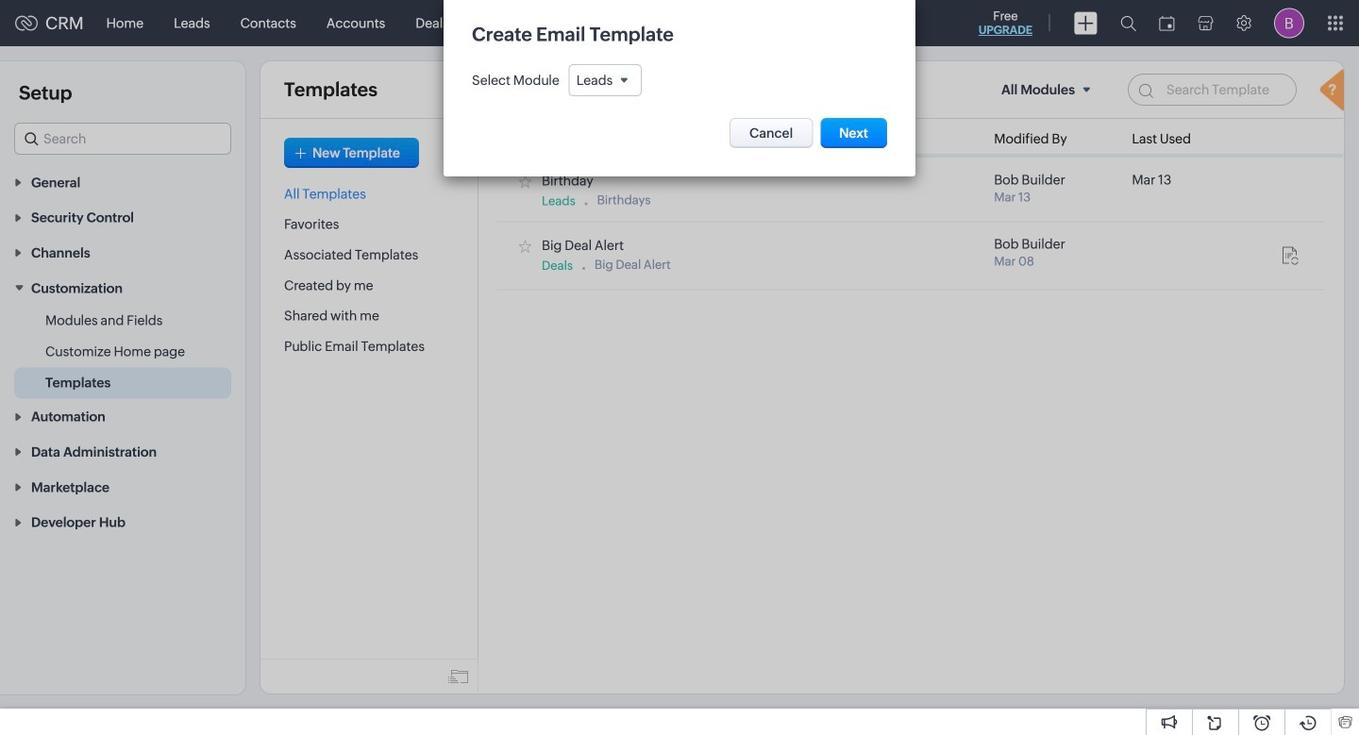 Task type: locate. For each thing, give the bounding box(es) containing it.
Search Template text field
[[1128, 74, 1297, 106]]

None field
[[569, 64, 642, 96]]

region
[[0, 305, 245, 399]]

None button
[[730, 118, 813, 148], [821, 118, 887, 148], [730, 118, 813, 148], [821, 118, 887, 148]]



Task type: describe. For each thing, give the bounding box(es) containing it.
logo image
[[15, 16, 38, 31]]



Task type: vqa. For each thing, say whether or not it's contained in the screenshot.
create menu element
no



